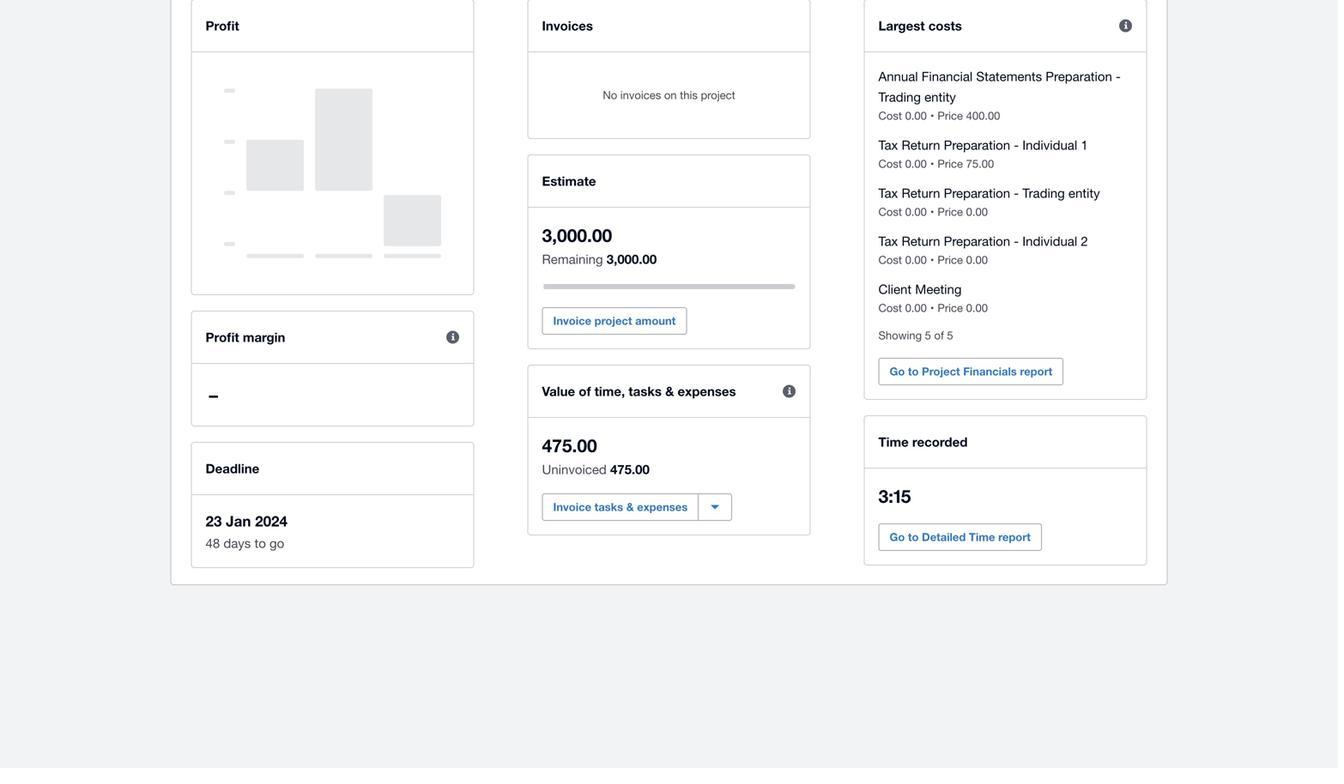 Task type: locate. For each thing, give the bounding box(es) containing it.
return inside tax return preparation - individual 1 cost 0.00 • price 75.00
[[902, 137, 941, 152]]

1 vertical spatial &
[[627, 501, 634, 514]]

1 invoice from the top
[[553, 314, 592, 328]]

return for tax return preparation - individual 1
[[902, 137, 941, 152]]

2
[[1081, 234, 1088, 249]]

- inside tax return preparation - individual 2 cost 0.00 • price 0.00
[[1014, 234, 1019, 249]]

2 vertical spatial return
[[902, 234, 941, 249]]

individual inside tax return preparation - individual 2 cost 0.00 • price 0.00
[[1023, 234, 1078, 249]]

preparation up '75.00'
[[944, 137, 1011, 152]]

0 vertical spatial return
[[902, 137, 941, 152]]

0 horizontal spatial entity
[[925, 89, 956, 104]]

0 vertical spatial individual
[[1023, 137, 1078, 152]]

- for 2
[[1014, 234, 1019, 249]]

2 • from the top
[[931, 157, 934, 170]]

report for go to detailed time report
[[999, 531, 1031, 544]]

1 horizontal spatial of
[[935, 329, 944, 342]]

profit
[[206, 18, 239, 33], [206, 330, 239, 345]]

invoice tasks & expenses button
[[542, 494, 699, 521]]

2 tax from the top
[[879, 185, 898, 200]]

trading inside annual financial statements preparation - trading entity cost 0.00 • price 400.00
[[879, 89, 921, 104]]

return inside tax return preparation - individual 2 cost 0.00 • price 0.00
[[902, 234, 941, 249]]

2 vertical spatial tax
[[879, 234, 898, 249]]

2 5 from the left
[[947, 329, 954, 342]]

0 horizontal spatial tasks
[[595, 501, 623, 514]]

0 horizontal spatial 475.00
[[542, 435, 597, 456]]

0 vertical spatial time
[[879, 434, 909, 450]]

• up meeting at the right top of page
[[931, 253, 934, 267]]

entity inside tax return preparation - trading entity cost 0.00 • price 0.00
[[1069, 185, 1100, 200]]

0 vertical spatial &
[[665, 384, 674, 399]]

1 horizontal spatial entity
[[1069, 185, 1100, 200]]

3 • from the top
[[931, 205, 934, 219]]

return down the annual
[[902, 137, 941, 152]]

4 • from the top
[[931, 253, 934, 267]]

1 vertical spatial more info image
[[772, 374, 807, 409]]

return
[[902, 137, 941, 152], [902, 185, 941, 200], [902, 234, 941, 249]]

of
[[935, 329, 944, 342], [579, 384, 591, 399]]

report
[[1020, 365, 1053, 378], [999, 531, 1031, 544]]

0 vertical spatial go
[[890, 365, 905, 378]]

1 cost from the top
[[879, 109, 902, 122]]

23 jan 2024 48 days to go
[[206, 513, 288, 551]]

1 profit from the top
[[206, 18, 239, 33]]

1 horizontal spatial 5
[[947, 329, 954, 342]]

• left '75.00'
[[931, 157, 934, 170]]

report right detailed
[[999, 531, 1031, 544]]

preparation
[[1046, 69, 1113, 84], [944, 137, 1011, 152], [944, 185, 1011, 200], [944, 234, 1011, 249]]

0.00
[[905, 109, 927, 122], [905, 157, 927, 170], [905, 205, 927, 219], [966, 205, 988, 219], [905, 253, 927, 267], [966, 253, 988, 267], [905, 301, 927, 315], [966, 301, 988, 315]]

1 5 from the left
[[925, 329, 931, 342]]

jan
[[226, 513, 251, 530]]

0 vertical spatial tasks
[[629, 384, 662, 399]]

1 vertical spatial project
[[595, 314, 632, 328]]

0.00 inside annual financial statements preparation - trading entity cost 0.00 • price 400.00
[[905, 109, 927, 122]]

entity down financial
[[925, 89, 956, 104]]

amount
[[635, 314, 676, 328]]

more info image for value of time, tasks & expenses
[[772, 374, 807, 409]]

1 vertical spatial profit
[[206, 330, 239, 345]]

3,000.00 right the remaining
[[607, 252, 657, 267]]

cost inside tax return preparation - individual 2 cost 0.00 • price 0.00
[[879, 253, 902, 267]]

individual left 2
[[1023, 234, 1078, 249]]

0 vertical spatial invoice
[[553, 314, 592, 328]]

475.00 up uninvoiced at bottom left
[[542, 435, 597, 456]]

1 • from the top
[[931, 109, 934, 122]]

tax inside tax return preparation - individual 1 cost 0.00 • price 75.00
[[879, 137, 898, 152]]

0 horizontal spatial project
[[595, 314, 632, 328]]

largest costs
[[879, 18, 962, 33]]

0 vertical spatial report
[[1020, 365, 1053, 378]]

trading down the annual
[[879, 89, 921, 104]]

return inside tax return preparation - trading entity cost 0.00 • price 0.00
[[902, 185, 941, 200]]

project
[[701, 88, 736, 102], [595, 314, 632, 328]]

estimate
[[542, 173, 596, 189]]

time,
[[595, 384, 625, 399]]

0 horizontal spatial time
[[879, 434, 909, 450]]

0 vertical spatial entity
[[925, 89, 956, 104]]

0 horizontal spatial of
[[579, 384, 591, 399]]

invoice down uninvoiced at bottom left
[[553, 501, 592, 514]]

- inside tax return preparation - individual 1 cost 0.00 • price 75.00
[[1014, 137, 1019, 152]]

3 tax from the top
[[879, 234, 898, 249]]

time
[[879, 434, 909, 450], [969, 531, 995, 544]]

margin
[[243, 330, 285, 345]]

tasks down uninvoiced at bottom left
[[595, 501, 623, 514]]

of up project
[[935, 329, 944, 342]]

2 profit from the top
[[206, 330, 239, 345]]

time right detailed
[[969, 531, 995, 544]]

cost for tax return preparation - individual 2
[[879, 253, 902, 267]]

0 vertical spatial 475.00
[[542, 435, 597, 456]]

- inside tax return preparation - trading entity cost 0.00 • price 0.00
[[1014, 185, 1019, 200]]

1 vertical spatial go
[[890, 531, 905, 544]]

no
[[603, 88, 617, 102]]

0 horizontal spatial more info image
[[772, 374, 807, 409]]

project right this
[[701, 88, 736, 102]]

1 horizontal spatial project
[[701, 88, 736, 102]]

price
[[938, 109, 963, 122], [938, 157, 963, 170], [938, 205, 963, 219], [938, 253, 963, 267], [938, 301, 963, 315]]

more info image for largest costs
[[1109, 9, 1143, 43]]

price inside tax return preparation - individual 2 cost 0.00 • price 0.00
[[938, 253, 963, 267]]

price up tax return preparation - individual 2 cost 0.00 • price 0.00
[[938, 205, 963, 219]]

0 vertical spatial tax
[[879, 137, 898, 152]]

profit for profit
[[206, 18, 239, 33]]

price inside tax return preparation - trading entity cost 0.00 • price 0.00
[[938, 205, 963, 219]]

client
[[879, 282, 912, 297]]

0 horizontal spatial 5
[[925, 329, 931, 342]]

invoice down the remaining
[[553, 314, 592, 328]]

• inside tax return preparation - individual 2 cost 0.00 • price 0.00
[[931, 253, 934, 267]]

report for go to project financials report
[[1020, 365, 1053, 378]]

3,000.00 up the remaining
[[542, 225, 612, 246]]

cost inside tax return preparation - individual 1 cost 0.00 • price 75.00
[[879, 157, 902, 170]]

preparation inside tax return preparation - individual 2 cost 0.00 • price 0.00
[[944, 234, 1011, 249]]

1 horizontal spatial trading
[[1023, 185, 1065, 200]]

tax return preparation - individual 2 cost 0.00 • price 0.00
[[879, 234, 1088, 267]]

invoice
[[553, 314, 592, 328], [553, 501, 592, 514]]

3 return from the top
[[902, 234, 941, 249]]

1 vertical spatial invoice
[[553, 501, 592, 514]]

3,000.00 remaining 3,000.00
[[542, 225, 657, 267]]

5 cost from the top
[[879, 301, 902, 315]]

& down the 475.00 uninvoiced 475.00
[[627, 501, 634, 514]]

tax return preparation - individual 1 cost 0.00 • price 75.00
[[879, 137, 1088, 170]]

& right time,
[[665, 384, 674, 399]]

1 vertical spatial return
[[902, 185, 941, 200]]

• inside annual financial statements preparation - trading entity cost 0.00 • price 400.00
[[931, 109, 934, 122]]

• inside client meeting cost 0.00 • price 0.00
[[931, 301, 934, 315]]

cost inside annual financial statements preparation - trading entity cost 0.00 • price 400.00
[[879, 109, 902, 122]]

1 vertical spatial trading
[[1023, 185, 1065, 200]]

of left time,
[[579, 384, 591, 399]]

individual for 1
[[1023, 137, 1078, 152]]

•
[[931, 109, 934, 122], [931, 157, 934, 170], [931, 205, 934, 219], [931, 253, 934, 267], [931, 301, 934, 315]]

475.00 up 'invoice tasks & expenses'
[[610, 462, 650, 477]]

0 vertical spatial profit
[[206, 18, 239, 33]]

entity down 1
[[1069, 185, 1100, 200]]

go down 3:15
[[890, 531, 905, 544]]

report right financials
[[1020, 365, 1053, 378]]

• down meeting at the right top of page
[[931, 301, 934, 315]]

remaining
[[542, 252, 603, 267]]

price left 400.00
[[938, 109, 963, 122]]

tax
[[879, 137, 898, 152], [879, 185, 898, 200], [879, 234, 898, 249]]

entity
[[925, 89, 956, 104], [1069, 185, 1100, 200]]

days
[[224, 536, 251, 551]]

price for tax return preparation - individual 1
[[938, 157, 963, 170]]

1 vertical spatial tasks
[[595, 501, 623, 514]]

5 • from the top
[[931, 301, 934, 315]]

–
[[209, 384, 218, 406]]

1 vertical spatial tax
[[879, 185, 898, 200]]

75.00
[[966, 157, 994, 170]]

1 price from the top
[[938, 109, 963, 122]]

project inside button
[[595, 314, 632, 328]]

statements
[[977, 69, 1042, 84]]

preparation down '75.00'
[[944, 185, 1011, 200]]

- for 1
[[1014, 137, 1019, 152]]

- for entity
[[1014, 185, 1019, 200]]

individual left 1
[[1023, 137, 1078, 152]]

• for tax return preparation - individual 2
[[931, 253, 934, 267]]

preparation inside tax return preparation - individual 1 cost 0.00 • price 75.00
[[944, 137, 1011, 152]]

1 horizontal spatial tasks
[[629, 384, 662, 399]]

1 tax from the top
[[879, 137, 898, 152]]

to
[[908, 365, 919, 378], [908, 531, 919, 544], [255, 536, 266, 551]]

475.00
[[542, 435, 597, 456], [610, 462, 650, 477]]

go to project financials report button
[[879, 358, 1064, 385]]

1 vertical spatial expenses
[[637, 501, 688, 514]]

to left project
[[908, 365, 919, 378]]

individual
[[1023, 137, 1078, 152], [1023, 234, 1078, 249]]

• up tax return preparation - individual 2 cost 0.00 • price 0.00
[[931, 205, 934, 219]]

to left go
[[255, 536, 266, 551]]

2 individual from the top
[[1023, 234, 1078, 249]]

• for tax return preparation - trading entity
[[931, 205, 934, 219]]

• inside tax return preparation - individual 1 cost 0.00 • price 75.00
[[931, 157, 934, 170]]

invoice inside button
[[553, 314, 592, 328]]

no profit information available image
[[224, 70, 441, 277]]

3 price from the top
[[938, 205, 963, 219]]

400.00
[[966, 109, 1001, 122]]

3 cost from the top
[[879, 205, 902, 219]]

• down financial
[[931, 109, 934, 122]]

invoice inside button
[[553, 501, 592, 514]]

go
[[890, 365, 905, 378], [890, 531, 905, 544]]

trading
[[879, 89, 921, 104], [1023, 185, 1065, 200]]

preparation down tax return preparation - trading entity cost 0.00 • price 0.00
[[944, 234, 1011, 249]]

to left detailed
[[908, 531, 919, 544]]

trading down tax return preparation - individual 1 cost 0.00 • price 75.00
[[1023, 185, 1065, 200]]

0 vertical spatial project
[[701, 88, 736, 102]]

tax inside tax return preparation - individual 2 cost 0.00 • price 0.00
[[879, 234, 898, 249]]

0 vertical spatial more info image
[[1109, 9, 1143, 43]]

to for project
[[908, 365, 919, 378]]

more info image
[[1109, 9, 1143, 43], [772, 374, 807, 409]]

5
[[925, 329, 931, 342], [947, 329, 954, 342]]

0 vertical spatial trading
[[879, 89, 921, 104]]

1 vertical spatial individual
[[1023, 234, 1078, 249]]

1 horizontal spatial 475.00
[[610, 462, 650, 477]]

3,000.00
[[542, 225, 612, 246], [607, 252, 657, 267]]

cost
[[879, 109, 902, 122], [879, 157, 902, 170], [879, 205, 902, 219], [879, 253, 902, 267], [879, 301, 902, 315]]

individual inside tax return preparation - individual 1 cost 0.00 • price 75.00
[[1023, 137, 1078, 152]]

uninvoiced
[[542, 462, 607, 477]]

5 price from the top
[[938, 301, 963, 315]]

2 invoice from the top
[[553, 501, 592, 514]]

price down meeting at the right top of page
[[938, 301, 963, 315]]

4 cost from the top
[[879, 253, 902, 267]]

costs
[[929, 18, 962, 33]]

5 right showing
[[925, 329, 931, 342]]

price left '75.00'
[[938, 157, 963, 170]]

0 horizontal spatial trading
[[879, 89, 921, 104]]

1 return from the top
[[902, 137, 941, 152]]

tax inside tax return preparation - trading entity cost 0.00 • price 0.00
[[879, 185, 898, 200]]

-
[[1116, 69, 1121, 84], [1014, 137, 1019, 152], [1014, 185, 1019, 200], [1014, 234, 1019, 249]]

5 up project
[[947, 329, 954, 342]]

• inside tax return preparation - trading entity cost 0.00 • price 0.00
[[931, 205, 934, 219]]

0.00 inside tax return preparation - individual 1 cost 0.00 • price 75.00
[[905, 157, 927, 170]]

preparation inside tax return preparation - trading entity cost 0.00 • price 0.00
[[944, 185, 1011, 200]]

2 return from the top
[[902, 185, 941, 200]]

2 price from the top
[[938, 157, 963, 170]]

1 horizontal spatial time
[[969, 531, 995, 544]]

tax return preparation - trading entity cost 0.00 • price 0.00
[[879, 185, 1100, 219]]

1 go from the top
[[890, 365, 905, 378]]

1 vertical spatial time
[[969, 531, 995, 544]]

0 horizontal spatial &
[[627, 501, 634, 514]]

entity inside annual financial statements preparation - trading entity cost 0.00 • price 400.00
[[925, 89, 956, 104]]

2 go from the top
[[890, 531, 905, 544]]

1 vertical spatial report
[[999, 531, 1031, 544]]

expenses
[[678, 384, 736, 399], [637, 501, 688, 514]]

price up meeting at the right top of page
[[938, 253, 963, 267]]

profit margin
[[206, 330, 285, 345]]

tasks right time,
[[629, 384, 662, 399]]

1 horizontal spatial more info image
[[1109, 9, 1143, 43]]

4 price from the top
[[938, 253, 963, 267]]

return down tax return preparation - individual 1 cost 0.00 • price 75.00
[[902, 185, 941, 200]]

return up meeting at the right top of page
[[902, 234, 941, 249]]

2 cost from the top
[[879, 157, 902, 170]]

project left amount
[[595, 314, 632, 328]]

&
[[665, 384, 674, 399], [627, 501, 634, 514]]

1 vertical spatial entity
[[1069, 185, 1100, 200]]

go down showing
[[890, 365, 905, 378]]

cost inside tax return preparation - trading entity cost 0.00 • price 0.00
[[879, 205, 902, 219]]

invoices
[[621, 88, 661, 102]]

1 vertical spatial 3,000.00
[[607, 252, 657, 267]]

1 individual from the top
[[1023, 137, 1078, 152]]

invoice for invoice tasks & expenses
[[553, 501, 592, 514]]

tasks
[[629, 384, 662, 399], [595, 501, 623, 514]]

3:15
[[879, 486, 911, 507]]

preparation up 1
[[1046, 69, 1113, 84]]

price inside annual financial statements preparation - trading entity cost 0.00 • price 400.00
[[938, 109, 963, 122]]

time left recorded
[[879, 434, 909, 450]]

price inside tax return preparation - individual 1 cost 0.00 • price 75.00
[[938, 157, 963, 170]]



Task type: describe. For each thing, give the bounding box(es) containing it.
annual financial statements preparation - trading entity cost 0.00 • price 400.00
[[879, 69, 1121, 122]]

to for detailed
[[908, 531, 919, 544]]

expenses inside button
[[637, 501, 688, 514]]

go to detailed time report
[[890, 531, 1031, 544]]

tax for tax return preparation - individual 2
[[879, 234, 898, 249]]

• for tax return preparation - individual 1
[[931, 157, 934, 170]]

go for go to project financials report
[[890, 365, 905, 378]]

largest
[[879, 18, 925, 33]]

23
[[206, 513, 222, 530]]

financials
[[963, 365, 1017, 378]]

return for tax return preparation - individual 2
[[902, 234, 941, 249]]

more info image
[[436, 320, 470, 355]]

value of time, tasks & expenses
[[542, 384, 736, 399]]

1 vertical spatial of
[[579, 384, 591, 399]]

value
[[542, 384, 575, 399]]

tax for tax return preparation - trading entity
[[879, 185, 898, 200]]

deadline
[[206, 461, 260, 477]]

go
[[270, 536, 284, 551]]

0 vertical spatial of
[[935, 329, 944, 342]]

individual for 2
[[1023, 234, 1078, 249]]

meeting
[[915, 282, 962, 297]]

go to project financials report
[[890, 365, 1053, 378]]

go to detailed time report button
[[879, 524, 1042, 551]]

annual
[[879, 69, 918, 84]]

recorded
[[913, 434, 968, 450]]

time recorded
[[879, 434, 968, 450]]

no invoices on this project
[[603, 88, 736, 102]]

time inside go to detailed time report button
[[969, 531, 995, 544]]

preparation inside annual financial statements preparation - trading entity cost 0.00 • price 400.00
[[1046, 69, 1113, 84]]

1 horizontal spatial &
[[665, 384, 674, 399]]

price for tax return preparation - trading entity
[[938, 205, 963, 219]]

0 vertical spatial 3,000.00
[[542, 225, 612, 246]]

this
[[680, 88, 698, 102]]

cost for tax return preparation - individual 1
[[879, 157, 902, 170]]

2024
[[255, 513, 288, 530]]

invoice for invoice project amount
[[553, 314, 592, 328]]

1
[[1081, 137, 1088, 152]]

475.00 uninvoiced 475.00
[[542, 435, 650, 477]]

invoice project amount
[[553, 314, 676, 328]]

detailed
[[922, 531, 966, 544]]

profit for profit margin
[[206, 330, 239, 345]]

to inside 23 jan 2024 48 days to go
[[255, 536, 266, 551]]

invoice tasks & expenses
[[553, 501, 688, 514]]

invoices
[[542, 18, 593, 33]]

preparation for 1
[[944, 137, 1011, 152]]

project
[[922, 365, 960, 378]]

cost for tax return preparation - trading entity
[[879, 205, 902, 219]]

0 vertical spatial expenses
[[678, 384, 736, 399]]

1 vertical spatial 475.00
[[610, 462, 650, 477]]

showing 5 of 5
[[879, 329, 954, 342]]

client meeting cost 0.00 • price 0.00
[[879, 282, 988, 315]]

financial
[[922, 69, 973, 84]]

& inside button
[[627, 501, 634, 514]]

price inside client meeting cost 0.00 • price 0.00
[[938, 301, 963, 315]]

go for go to detailed time report
[[890, 531, 905, 544]]

cost inside client meeting cost 0.00 • price 0.00
[[879, 301, 902, 315]]

preparation for 2
[[944, 234, 1011, 249]]

preparation for entity
[[944, 185, 1011, 200]]

tax for tax return preparation - individual 1
[[879, 137, 898, 152]]

tasks inside button
[[595, 501, 623, 514]]

48
[[206, 536, 220, 551]]

- inside annual financial statements preparation - trading entity cost 0.00 • price 400.00
[[1116, 69, 1121, 84]]

trading inside tax return preparation - trading entity cost 0.00 • price 0.00
[[1023, 185, 1065, 200]]

price for tax return preparation - individual 2
[[938, 253, 963, 267]]

on
[[664, 88, 677, 102]]

return for tax return preparation - trading entity
[[902, 185, 941, 200]]

invoice project amount button
[[542, 307, 687, 335]]

showing
[[879, 329, 922, 342]]



Task type: vqa. For each thing, say whether or not it's contained in the screenshot.


